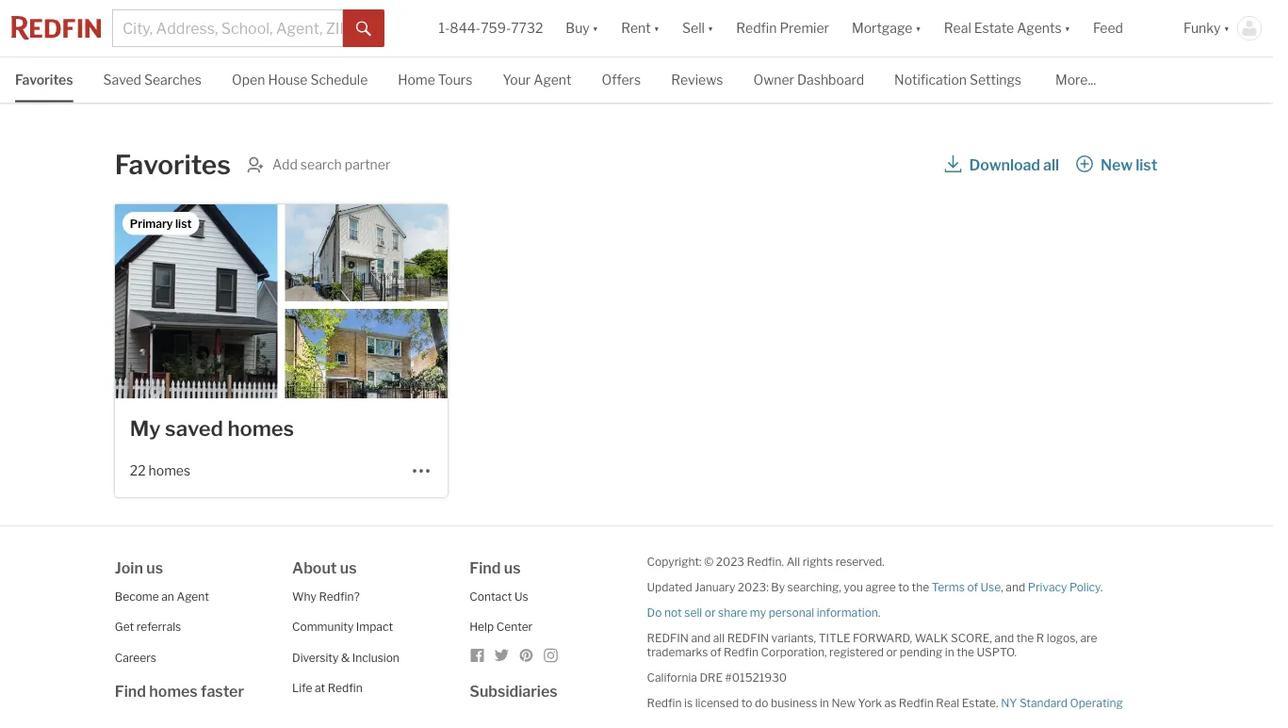Task type: describe. For each thing, give the bounding box(es) containing it.
terms of use link
[[932, 581, 1002, 595]]

sell
[[683, 20, 705, 36]]

mortgage ▾
[[852, 20, 922, 36]]

business
[[771, 697, 818, 711]]

all
[[787, 555, 801, 569]]

information
[[817, 606, 879, 620]]

agent inside 'link'
[[534, 72, 572, 88]]

become
[[115, 590, 159, 604]]

my saved homes
[[130, 416, 294, 442]]

real estate agents ▾
[[945, 20, 1071, 36]]

why redfin? button
[[292, 590, 360, 604]]

uspto.
[[977, 646, 1017, 660]]

and up uspto.
[[995, 632, 1015, 645]]

owner
[[754, 72, 795, 88]]

redfin?
[[319, 590, 360, 604]]

my
[[130, 416, 161, 442]]

0 vertical spatial of
[[968, 581, 979, 595]]

ny
[[1002, 697, 1018, 711]]

sell ▾ button
[[671, 0, 725, 57]]

0 horizontal spatial or
[[705, 606, 716, 620]]

do
[[647, 606, 662, 620]]

list for new list
[[1137, 156, 1158, 174]]

searching,
[[788, 581, 842, 595]]

ny standard operating link
[[647, 697, 1124, 711]]

list for primary list
[[175, 217, 192, 231]]

1 vertical spatial new
[[832, 697, 856, 711]]

reviews link
[[672, 58, 724, 101]]

add search partner button
[[246, 156, 391, 174]]

open
[[232, 72, 265, 88]]

impact
[[356, 621, 393, 635]]

why redfin?
[[292, 590, 360, 604]]

▾ for buy ▾
[[593, 20, 599, 36]]

1 vertical spatial real
[[937, 697, 960, 711]]

0 vertical spatial to
[[899, 581, 910, 595]]

redfin instagram image
[[543, 649, 558, 664]]

find for find homes faster
[[115, 683, 146, 702]]

share
[[719, 606, 748, 620]]

5 ▾ from the left
[[1065, 20, 1071, 36]]

sell ▾
[[683, 20, 714, 36]]

open house schedule
[[232, 72, 368, 88]]

funky ▾
[[1184, 20, 1231, 36]]

january
[[695, 581, 736, 595]]

an
[[161, 590, 174, 604]]

759-
[[481, 20, 511, 36]]

life
[[292, 682, 312, 696]]

homes for find homes faster
[[149, 683, 198, 702]]

help center
[[470, 621, 533, 635]]

us for join us
[[146, 559, 163, 578]]

search
[[301, 157, 342, 173]]

saved searches
[[103, 72, 202, 88]]

1-
[[439, 20, 450, 36]]

offers
[[602, 72, 641, 88]]

house
[[268, 72, 308, 88]]

operating
[[1071, 697, 1124, 711]]

saved
[[165, 416, 223, 442]]

life at redfin button
[[292, 682, 363, 696]]

copyright: © 2023 redfin. all rights reserved.
[[647, 555, 885, 569]]

redfin inside redfin and all redfin variants, title forward, walk score, and the r logos, are trademarks of redfin corporation, registered or pending in the uspto.
[[724, 646, 759, 660]]

0 horizontal spatial agent
[[177, 590, 209, 604]]

homes for 22 homes
[[149, 463, 191, 479]]

reserved.
[[836, 555, 885, 569]]

home tours link
[[398, 58, 473, 101]]

use
[[981, 581, 1002, 595]]

real estate agents ▾ link
[[945, 0, 1071, 57]]

score,
[[951, 632, 993, 645]]

community impact
[[292, 621, 393, 635]]

updated january 2023: by searching, you agree to the terms of use , and privacy policy .
[[647, 581, 1103, 595]]

submit search image
[[357, 21, 372, 37]]

all inside redfin and all redfin variants, title forward, walk score, and the r logos, are trademarks of redfin corporation, registered or pending in the uspto.
[[714, 632, 725, 645]]

rent ▾
[[622, 20, 660, 36]]

r
[[1037, 632, 1045, 645]]

new list button
[[1076, 148, 1159, 182]]

join us
[[115, 559, 163, 578]]

photo of 2115 w granville ave, chicago, il 60659 image
[[285, 309, 448, 426]]

,
[[1002, 581, 1004, 595]]

standard
[[1020, 697, 1068, 711]]

agree
[[866, 581, 896, 595]]

licensed
[[696, 697, 739, 711]]

download all
[[970, 156, 1060, 174]]

join
[[115, 559, 143, 578]]

us
[[515, 590, 529, 604]]

favorites link
[[15, 58, 73, 101]]

become an agent button
[[115, 590, 209, 604]]

my
[[750, 606, 767, 620]]

mortgage ▾ button
[[841, 0, 933, 57]]

of inside redfin and all redfin variants, title forward, walk score, and the r logos, are trademarks of redfin corporation, registered or pending in the uspto.
[[711, 646, 722, 660]]

&
[[341, 652, 350, 665]]

copyright:
[[647, 555, 702, 569]]

redfin facebook image
[[470, 649, 485, 664]]

new list
[[1101, 156, 1158, 174]]

offers link
[[602, 58, 641, 101]]

community
[[292, 621, 354, 635]]

and right ,
[[1006, 581, 1026, 595]]

by
[[772, 581, 785, 595]]

real inside dropdown button
[[945, 20, 972, 36]]

#01521930
[[726, 671, 787, 685]]

trademarks
[[647, 646, 708, 660]]

get referrals button
[[115, 621, 181, 635]]

1 vertical spatial the
[[1017, 632, 1035, 645]]

become an agent
[[115, 590, 209, 604]]

forward,
[[853, 632, 913, 645]]

california dre #01521930
[[647, 671, 787, 685]]

contact us button
[[470, 590, 529, 604]]

diversity & inclusion button
[[292, 652, 400, 665]]

open house schedule link
[[232, 58, 368, 101]]

844-
[[450, 20, 481, 36]]

0 horizontal spatial favorites
[[15, 72, 73, 88]]



Task type: locate. For each thing, give the bounding box(es) containing it.
3 us from the left
[[504, 559, 521, 578]]

0 vertical spatial homes
[[228, 416, 294, 442]]

all right download on the top right of page
[[1044, 156, 1060, 174]]

estate
[[975, 20, 1015, 36]]

partner
[[345, 157, 391, 173]]

1-844-759-7732
[[439, 20, 543, 36]]

help
[[470, 621, 494, 635]]

1 vertical spatial or
[[887, 646, 898, 660]]

redfin down my
[[728, 632, 769, 645]]

sell ▾ button
[[683, 0, 714, 57]]

schedule
[[311, 72, 368, 88]]

redfin up #01521930
[[724, 646, 759, 660]]

new inside button
[[1101, 156, 1134, 174]]

redfin right as
[[899, 697, 934, 711]]

0 vertical spatial the
[[912, 581, 930, 595]]

your agent link
[[503, 58, 572, 101]]

1 vertical spatial list
[[175, 217, 192, 231]]

1 horizontal spatial .
[[1101, 581, 1103, 595]]

owner dashboard link
[[754, 58, 865, 101]]

list
[[1137, 156, 1158, 174], [175, 217, 192, 231]]

to left do
[[742, 697, 753, 711]]

1 us from the left
[[146, 559, 163, 578]]

0 horizontal spatial of
[[711, 646, 722, 660]]

contact us
[[470, 590, 529, 604]]

. right privacy
[[1101, 581, 1103, 595]]

or inside redfin and all redfin variants, title forward, walk score, and the r logos, are trademarks of redfin corporation, registered or pending in the uspto.
[[887, 646, 898, 660]]

1 vertical spatial to
[[742, 697, 753, 711]]

the left r
[[1017, 632, 1035, 645]]

1 vertical spatial agent
[[177, 590, 209, 604]]

premier
[[780, 20, 830, 36]]

▾ for funky ▾
[[1224, 20, 1231, 36]]

redfin
[[647, 632, 689, 645], [728, 632, 769, 645]]

0 vertical spatial favorites
[[15, 72, 73, 88]]

community impact button
[[292, 621, 393, 635]]

us right join
[[146, 559, 163, 578]]

▾
[[593, 20, 599, 36], [654, 20, 660, 36], [708, 20, 714, 36], [916, 20, 922, 36], [1065, 20, 1071, 36], [1224, 20, 1231, 36]]

all
[[1044, 156, 1060, 174], [714, 632, 725, 645]]

homes left the faster
[[149, 683, 198, 702]]

0 horizontal spatial find
[[115, 683, 146, 702]]

the left terms
[[912, 581, 930, 595]]

privacy policy link
[[1028, 581, 1101, 595]]

0 vertical spatial real
[[945, 20, 972, 36]]

buy ▾
[[566, 20, 599, 36]]

settings
[[970, 72, 1022, 88]]

0 horizontal spatial to
[[742, 697, 753, 711]]

download
[[970, 156, 1041, 174]]

searches
[[144, 72, 202, 88]]

1 horizontal spatial redfin
[[728, 632, 769, 645]]

1 redfin from the left
[[647, 632, 689, 645]]

2 ▾ from the left
[[654, 20, 660, 36]]

1 vertical spatial favorites
[[115, 149, 231, 181]]

center
[[497, 621, 533, 635]]

find for find us
[[470, 559, 501, 578]]

updated
[[647, 581, 693, 595]]

1 vertical spatial .
[[879, 606, 881, 620]]

homes
[[228, 416, 294, 442], [149, 463, 191, 479], [149, 683, 198, 702]]

0 vertical spatial new
[[1101, 156, 1134, 174]]

real estate agents ▾ button
[[933, 0, 1083, 57]]

1 horizontal spatial the
[[957, 646, 975, 660]]

redfin.
[[747, 555, 785, 569]]

of left the use
[[968, 581, 979, 595]]

get
[[115, 621, 134, 635]]

the down score,
[[957, 646, 975, 660]]

0 vertical spatial list
[[1137, 156, 1158, 174]]

agent right an
[[177, 590, 209, 604]]

0 vertical spatial in
[[946, 646, 955, 660]]

home
[[398, 72, 435, 88]]

real
[[945, 20, 972, 36], [937, 697, 960, 711]]

1 horizontal spatial us
[[340, 559, 357, 578]]

in right "business"
[[820, 697, 830, 711]]

City, Address, School, Agent, ZIP search field
[[112, 9, 343, 47]]

buy
[[566, 20, 590, 36]]

as
[[885, 697, 897, 711]]

1 horizontal spatial favorites
[[115, 149, 231, 181]]

1 horizontal spatial or
[[887, 646, 898, 660]]

title
[[819, 632, 851, 645]]

1 vertical spatial of
[[711, 646, 722, 660]]

rent ▾ button
[[622, 0, 660, 57]]

1 horizontal spatial to
[[899, 581, 910, 595]]

saved searches link
[[103, 58, 202, 101]]

redfin twitter image
[[494, 649, 509, 664]]

real left estate
[[945, 20, 972, 36]]

mortgage
[[852, 20, 913, 36]]

york
[[859, 697, 883, 711]]

new
[[1101, 156, 1134, 174], [832, 697, 856, 711]]

agent
[[534, 72, 572, 88], [177, 590, 209, 604]]

buy ▾ button
[[555, 0, 610, 57]]

▾ right rent
[[654, 20, 660, 36]]

2 vertical spatial homes
[[149, 683, 198, 702]]

1 vertical spatial in
[[820, 697, 830, 711]]

0 vertical spatial .
[[1101, 581, 1103, 595]]

1 horizontal spatial new
[[1101, 156, 1134, 174]]

the
[[912, 581, 930, 595], [1017, 632, 1035, 645], [957, 646, 975, 660]]

▾ right funky
[[1224, 20, 1231, 36]]

2 us from the left
[[340, 559, 357, 578]]

or right sell
[[705, 606, 716, 620]]

redfin left the premier
[[737, 20, 777, 36]]

terms
[[932, 581, 965, 595]]

agent right your
[[534, 72, 572, 88]]

1 horizontal spatial list
[[1137, 156, 1158, 174]]

photo of 3138 w wabansia ave, chicago, il 60647 image
[[285, 205, 448, 302]]

homes right saved
[[228, 416, 294, 442]]

about
[[292, 559, 337, 578]]

redfin right at at the bottom
[[328, 682, 363, 696]]

0 horizontal spatial redfin
[[647, 632, 689, 645]]

and down sell
[[692, 632, 711, 645]]

0 vertical spatial or
[[705, 606, 716, 620]]

us for about us
[[340, 559, 357, 578]]

2 horizontal spatial the
[[1017, 632, 1035, 645]]

notification settings link
[[895, 58, 1022, 101]]

privacy
[[1028, 581, 1068, 595]]

▾ for rent ▾
[[654, 20, 660, 36]]

personal
[[769, 606, 815, 620]]

22
[[130, 463, 146, 479]]

0 horizontal spatial .
[[879, 606, 881, 620]]

logos,
[[1047, 632, 1079, 645]]

1 horizontal spatial all
[[1044, 156, 1060, 174]]

▾ for sell ▾
[[708, 20, 714, 36]]

find us
[[470, 559, 521, 578]]

get referrals
[[115, 621, 181, 635]]

1 vertical spatial find
[[115, 683, 146, 702]]

contact
[[470, 590, 512, 604]]

0 horizontal spatial the
[[912, 581, 930, 595]]

▾ right sell
[[708, 20, 714, 36]]

walk
[[915, 632, 949, 645]]

policy
[[1070, 581, 1101, 595]]

us for find us
[[504, 559, 521, 578]]

feed
[[1094, 20, 1124, 36]]

download all button
[[944, 148, 1061, 182]]

0 horizontal spatial all
[[714, 632, 725, 645]]

▾ right the buy
[[593, 20, 599, 36]]

redfin and all redfin variants, title forward, walk score, and the r logos, are trademarks of redfin corporation, registered or pending in the uspto.
[[647, 632, 1098, 660]]

of up california dre #01521930
[[711, 646, 722, 660]]

mortgage ▾ button
[[852, 0, 922, 57]]

2 redfin from the left
[[728, 632, 769, 645]]

referrals
[[137, 621, 181, 635]]

1 vertical spatial all
[[714, 632, 725, 645]]

0 horizontal spatial list
[[175, 217, 192, 231]]

to right agree at bottom
[[899, 581, 910, 595]]

1-844-759-7732 link
[[439, 20, 543, 36]]

redfin inside button
[[737, 20, 777, 36]]

1 horizontal spatial in
[[946, 646, 955, 660]]

list inside button
[[1137, 156, 1158, 174]]

1 horizontal spatial of
[[968, 581, 979, 595]]

0 horizontal spatial us
[[146, 559, 163, 578]]

1 horizontal spatial agent
[[534, 72, 572, 88]]

▾ for mortgage ▾
[[916, 20, 922, 36]]

0 horizontal spatial in
[[820, 697, 830, 711]]

1 horizontal spatial find
[[470, 559, 501, 578]]

funky
[[1184, 20, 1222, 36]]

your
[[503, 72, 531, 88]]

homes right 22
[[149, 463, 191, 479]]

redfin up trademarks
[[647, 632, 689, 645]]

buy ▾ button
[[566, 0, 599, 57]]

find down careers button
[[115, 683, 146, 702]]

more...
[[1056, 72, 1097, 88]]

us up "redfin?"
[[340, 559, 357, 578]]

0 horizontal spatial new
[[832, 697, 856, 711]]

photo of 4170 w cornelia st, chicago, il 60641 image
[[115, 205, 278, 399]]

0 vertical spatial all
[[1044, 156, 1060, 174]]

in down walk
[[946, 646, 955, 660]]

1 vertical spatial homes
[[149, 463, 191, 479]]

all down share
[[714, 632, 725, 645]]

ny standard operating
[[647, 697, 1124, 711]]

favorites left saved
[[15, 72, 73, 88]]

favorites up primary list
[[115, 149, 231, 181]]

0 vertical spatial find
[[470, 559, 501, 578]]

all inside "button"
[[1044, 156, 1060, 174]]

4 ▾ from the left
[[916, 20, 922, 36]]

3 ▾ from the left
[[708, 20, 714, 36]]

redfin is licensed to do business in new york as redfin real estate.
[[647, 697, 1002, 711]]

redfin left is at the bottom right
[[647, 697, 682, 711]]

©
[[705, 555, 714, 569]]

saved
[[103, 72, 141, 88]]

real left estate.
[[937, 697, 960, 711]]

feed button
[[1083, 0, 1173, 57]]

redfin pinterest image
[[519, 649, 534, 664]]

or down "forward,"
[[887, 646, 898, 660]]

0 vertical spatial agent
[[534, 72, 572, 88]]

in inside redfin and all redfin variants, title forward, walk score, and the r logos, are trademarks of redfin corporation, registered or pending in the uspto.
[[946, 646, 955, 660]]

▾ right agents
[[1065, 20, 1071, 36]]

life at redfin
[[292, 682, 363, 696]]

6 ▾ from the left
[[1224, 20, 1231, 36]]

2023:
[[738, 581, 769, 595]]

▾ right mortgage
[[916, 20, 922, 36]]

. down agree at bottom
[[879, 606, 881, 620]]

find up contact
[[470, 559, 501, 578]]

1 ▾ from the left
[[593, 20, 599, 36]]

2 horizontal spatial us
[[504, 559, 521, 578]]

2 vertical spatial the
[[957, 646, 975, 660]]

us up us
[[504, 559, 521, 578]]



Task type: vqa. For each thing, say whether or not it's contained in the screenshot.
SALE
no



